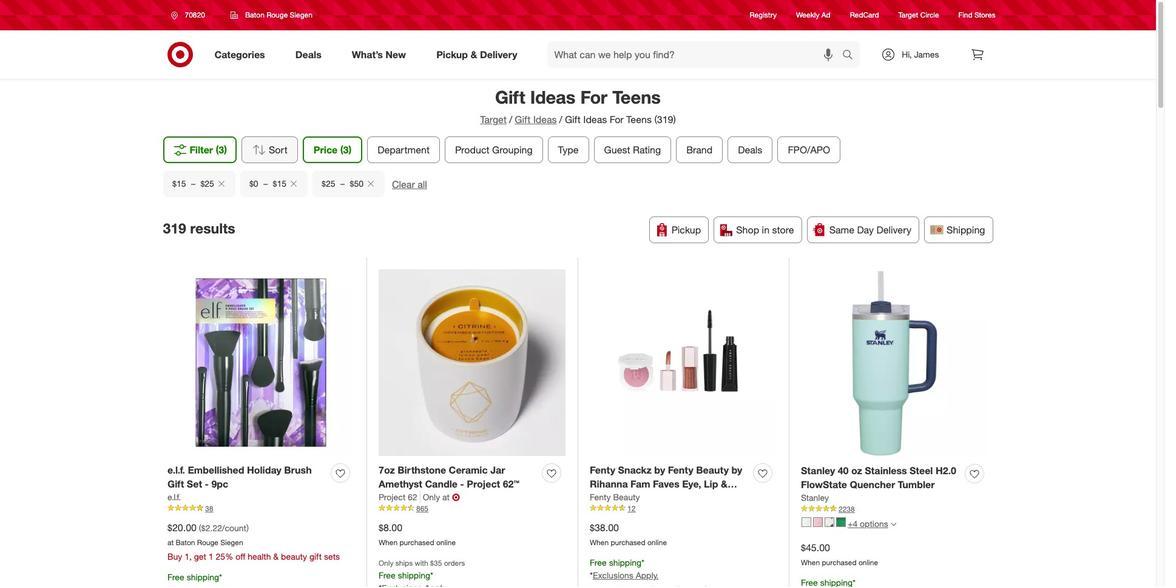 Task type: describe. For each thing, give the bounding box(es) containing it.
- inside e.l.f. embellished holiday brush gift set - 9pc
[[205, 478, 209, 490]]

only ships with $35 orders
[[379, 559, 465, 569]]

What can we help you find? suggestions appear below search field
[[547, 41, 846, 68]]

price (3)
[[314, 144, 352, 156]]

fenty up eye,
[[668, 464, 694, 477]]

fenty snackz by fenty beauty by rihanna fam faves eye, lip & highlighter set - 3.542oz/3pc - ulta beauty
[[590, 464, 743, 518]]

guest rating button
[[594, 137, 672, 163]]

* down 25%
[[219, 573, 222, 583]]

target inside gift ideas for teens target / gift ideas / gift ideas for teens (319)
[[480, 114, 507, 126]]

shipping for e.l.f. embellished holiday brush gift set - 9pc
[[187, 573, 219, 583]]

38 link
[[168, 504, 355, 514]]

free for fenty snackz by fenty beauty by rihanna fam faves eye, lip & highlighter set - 3.542oz/3pc - ulta beauty
[[590, 558, 607, 569]]

rihanna
[[590, 478, 628, 490]]

online for $45.00
[[859, 558, 879, 567]]

1 horizontal spatial free shipping *
[[379, 571, 434, 581]]

38
[[205, 504, 213, 513]]

40
[[838, 465, 849, 477]]

62™
[[503, 478, 520, 490]]

abstract geos image
[[825, 518, 835, 528]]

day
[[858, 224, 874, 236]]

categories link
[[204, 41, 280, 68]]

$8.00 when purchased online
[[379, 522, 456, 547]]

target circle link
[[899, 10, 940, 20]]

orders
[[444, 559, 465, 569]]

2238
[[839, 505, 855, 514]]

weekly ad link
[[797, 10, 831, 20]]

pickup & delivery link
[[426, 41, 533, 68]]

fpo/apo button
[[778, 137, 841, 163]]

birthstone
[[398, 464, 446, 477]]

online for $38.00
[[648, 538, 667, 547]]

rouge inside $20.00 ( $2.22 /count ) at baton rouge siegen buy 1, get 1 25% off health & beauty gift sets
[[197, 538, 219, 547]]

product
[[455, 144, 490, 156]]

gift up type
[[565, 114, 581, 126]]

redcard
[[851, 11, 880, 20]]

ideas up type button
[[534, 114, 557, 126]]

deals button
[[728, 137, 773, 163]]

ceramic
[[449, 464, 488, 477]]

quencher
[[850, 479, 896, 491]]

oz
[[852, 465, 863, 477]]

target circle
[[899, 11, 940, 20]]

purchased for $38.00
[[611, 538, 646, 547]]

7oz
[[379, 464, 395, 477]]

2 vertical spatial beauty
[[612, 506, 644, 518]]

shipping
[[947, 224, 986, 236]]

project 62 link
[[379, 492, 421, 504]]

gift
[[310, 552, 322, 563]]

find
[[959, 11, 973, 20]]

(3) for price (3)
[[340, 144, 352, 156]]

fenty for fenty snackz by fenty beauty by rihanna fam faves eye, lip & highlighter set - 3.542oz/3pc - ulta beauty
[[590, 464, 616, 477]]

off
[[236, 552, 246, 563]]

$20.00
[[168, 522, 197, 534]]

$25  –  $50
[[322, 178, 363, 189]]

deals for deals button
[[739, 144, 763, 156]]

target link
[[480, 114, 507, 126]]

same day delivery button
[[807, 217, 920, 243]]

- inside the 7oz birthstone ceramic jar amethyst candle - project 62™
[[460, 478, 464, 490]]

price
[[314, 144, 338, 156]]

what's new
[[352, 48, 406, 60]]

0 vertical spatial beauty
[[697, 464, 729, 477]]

sets
[[324, 552, 340, 563]]

& inside $20.00 ( $2.22 /count ) at baton rouge siegen buy 1, get 1 25% off health & beauty gift sets
[[273, 552, 279, 563]]

stanley 40 oz stainless steel h2.0 flowstate quencher tumbler
[[802, 465, 957, 491]]

stanley for stanley 40 oz stainless steel h2.0 flowstate quencher tumbler
[[802, 465, 836, 477]]

70820
[[185, 10, 205, 19]]

buy
[[168, 552, 182, 563]]

stainless
[[865, 465, 908, 477]]

(319)
[[655, 114, 676, 126]]

$25  –  $50 button
[[312, 171, 385, 197]]

hi,
[[903, 49, 912, 60]]

filter
[[190, 144, 213, 156]]

319
[[163, 220, 186, 237]]

e.l.f. embellished holiday brush gift set - 9pc link
[[168, 464, 326, 492]]

same
[[830, 224, 855, 236]]

purchased for $8.00
[[400, 538, 435, 547]]

eye,
[[683, 478, 702, 490]]

0 horizontal spatial free shipping *
[[168, 573, 222, 583]]

options
[[860, 519, 889, 529]]

clear
[[392, 178, 415, 191]]

search
[[838, 50, 867, 62]]

stanley 40 oz stainless steel h2.0 flowstate quencher tumbler link
[[802, 464, 961, 492]]

0 vertical spatial teens
[[613, 86, 661, 108]]

meadow image
[[837, 518, 846, 528]]

tumbler
[[898, 479, 935, 491]]

$25 inside button
[[200, 178, 214, 189]]

what's
[[352, 48, 383, 60]]

1 horizontal spatial shipping
[[398, 571, 431, 581]]

$15 inside $0  –  $15 button
[[273, 178, 286, 189]]

$15  –  $25 button
[[163, 171, 235, 197]]

$35
[[431, 559, 442, 569]]

health
[[248, 552, 271, 563]]

when for $38.00
[[590, 538, 609, 547]]

flamingo image
[[814, 518, 823, 528]]

e.l.f. link
[[168, 492, 181, 504]]

same day delivery
[[830, 224, 912, 236]]

registry link
[[750, 10, 777, 20]]

stores
[[975, 11, 996, 20]]

0 vertical spatial for
[[581, 86, 608, 108]]

brush
[[284, 464, 312, 477]]

siegen inside $20.00 ( $2.22 /count ) at baton rouge siegen buy 1, get 1 25% off health & beauty gift sets
[[221, 538, 243, 547]]

pickup button
[[650, 217, 709, 243]]

jar
[[491, 464, 506, 477]]

1 by from the left
[[655, 464, 666, 477]]

+4 options button
[[797, 515, 902, 534]]

e.l.f. for e.l.f. embellished holiday brush gift set - 9pc
[[168, 464, 185, 477]]

ships
[[396, 559, 413, 569]]

2 / from the left
[[560, 114, 563, 126]]

clear all
[[392, 178, 427, 191]]

registry
[[750, 11, 777, 20]]

h2.0
[[936, 465, 957, 477]]

exclusions apply. button
[[593, 570, 659, 582]]

department button
[[368, 137, 440, 163]]

delivery for same day delivery
[[877, 224, 912, 236]]

70820 button
[[163, 4, 218, 26]]

all
[[418, 178, 427, 191]]

fenty for fenty beauty
[[590, 492, 611, 503]]

store
[[773, 224, 795, 236]]

ideas up gift ideas 'link'
[[531, 86, 576, 108]]

baton inside dropdown button
[[245, 10, 265, 19]]

lip
[[704, 478, 719, 490]]

319 results
[[163, 220, 235, 237]]

)
[[247, 523, 249, 534]]

& inside fenty snackz by fenty beauty by rihanna fam faves eye, lip & highlighter set - 3.542oz/3pc - ulta beauty
[[721, 478, 728, 490]]

7oz birthstone ceramic jar amethyst candle - project 62™
[[379, 464, 520, 490]]

only inside project 62 only at ¬
[[423, 492, 440, 503]]

candle
[[425, 478, 458, 490]]



Task type: vqa. For each thing, say whether or not it's contained in the screenshot.
the leftmost on
no



Task type: locate. For each thing, give the bounding box(es) containing it.
1 horizontal spatial siegen
[[290, 10, 313, 19]]

0 horizontal spatial purchased
[[400, 538, 435, 547]]

$15 down filter (3) button at the left of the page
[[172, 178, 186, 189]]

free shipping * * exclusions apply.
[[590, 558, 659, 581]]

online up orders
[[437, 538, 456, 547]]

1 horizontal spatial &
[[471, 48, 478, 60]]

&
[[471, 48, 478, 60], [721, 478, 728, 490], [273, 552, 279, 563]]

(3) right filter at left
[[216, 144, 227, 156]]

1 horizontal spatial at
[[443, 492, 450, 503]]

grouping
[[492, 144, 533, 156]]

0 vertical spatial siegen
[[290, 10, 313, 19]]

1 horizontal spatial project
[[467, 478, 501, 490]]

0 horizontal spatial $25
[[200, 178, 214, 189]]

when inside '$38.00 when purchased online'
[[590, 538, 609, 547]]

rouge inside dropdown button
[[267, 10, 288, 19]]

free shipping * down the ships
[[379, 571, 434, 581]]

1 vertical spatial pickup
[[672, 224, 701, 236]]

1 vertical spatial teens
[[627, 114, 652, 126]]

free shipping * down get
[[168, 573, 222, 583]]

1 stanley from the top
[[802, 465, 836, 477]]

1 horizontal spatial only
[[423, 492, 440, 503]]

set inside fenty snackz by fenty beauty by rihanna fam faves eye, lip & highlighter set - 3.542oz/3pc - ulta beauty
[[644, 492, 659, 504]]

$15 inside $15  –  $25 button
[[172, 178, 186, 189]]

shipping for fenty snackz by fenty beauty by rihanna fam faves eye, lip & highlighter set - 3.542oz/3pc - ulta beauty
[[609, 558, 642, 569]]

online for $8.00
[[437, 538, 456, 547]]

$50
[[350, 178, 363, 189]]

highlighter
[[590, 492, 641, 504]]

target left 'circle'
[[899, 11, 919, 20]]

$25 down filter (3)
[[200, 178, 214, 189]]

$38.00
[[590, 522, 619, 534]]

online up apply.
[[648, 538, 667, 547]]

0 horizontal spatial &
[[273, 552, 279, 563]]

delivery for pickup & delivery
[[480, 48, 518, 60]]

(3)
[[216, 144, 227, 156], [340, 144, 352, 156]]

set left 9pc
[[187, 478, 202, 490]]

- down ceramic in the left bottom of the page
[[460, 478, 464, 490]]

free down only ships with $35 orders
[[379, 571, 396, 581]]

type button
[[548, 137, 589, 163]]

gift right target link
[[515, 114, 531, 126]]

2 by from the left
[[732, 464, 743, 477]]

1 horizontal spatial for
[[610, 114, 624, 126]]

1 vertical spatial stanley
[[802, 493, 830, 503]]

$15  –  $25
[[172, 178, 214, 189]]

fenty up rihanna
[[590, 464, 616, 477]]

deals down the baton rouge siegen
[[296, 48, 322, 60]]

$38.00 when purchased online
[[590, 522, 667, 547]]

* up apply.
[[642, 558, 645, 569]]

1 vertical spatial at
[[168, 538, 174, 547]]

online inside the $45.00 when purchased online
[[859, 558, 879, 567]]

0 horizontal spatial shipping
[[187, 573, 219, 583]]

2 e.l.f. from the top
[[168, 492, 181, 503]]

1 horizontal spatial $15
[[273, 178, 286, 189]]

frost/electric yellow image
[[802, 518, 812, 528]]

stanley up flowstate
[[802, 465, 836, 477]]

2 stanley from the top
[[802, 493, 830, 503]]

$25 inside "button"
[[322, 178, 335, 189]]

gift up e.l.f. link
[[168, 478, 184, 490]]

2 $25 from the left
[[322, 178, 335, 189]]

0 horizontal spatial set
[[187, 478, 202, 490]]

/count
[[222, 523, 247, 534]]

2 (3) from the left
[[340, 144, 352, 156]]

all colors + 4 more colors element
[[891, 521, 897, 528]]

stanley down flowstate
[[802, 493, 830, 503]]

(3) right price on the top left of the page
[[340, 144, 352, 156]]

product grouping
[[455, 144, 533, 156]]

0 vertical spatial target
[[899, 11, 919, 20]]

stanley for stanley
[[802, 493, 830, 503]]

7oz birthstone ceramic jar amethyst candle - project 62™ link
[[379, 464, 537, 492]]

when inside the $45.00 when purchased online
[[802, 558, 820, 567]]

1 horizontal spatial /
[[560, 114, 563, 126]]

baton up categories link
[[245, 10, 265, 19]]

* down $38.00
[[590, 571, 593, 581]]

online inside $8.00 when purchased online
[[437, 538, 456, 547]]

amethyst
[[379, 478, 423, 490]]

snackz
[[618, 464, 652, 477]]

deals for deals link
[[296, 48, 322, 60]]

1,
[[185, 552, 192, 563]]

e.l.f.
[[168, 464, 185, 477], [168, 492, 181, 503]]

0 vertical spatial at
[[443, 492, 450, 503]]

fenty beauty link
[[590, 492, 640, 504]]

at inside $20.00 ( $2.22 /count ) at baton rouge siegen buy 1, get 1 25% off health & beauty gift sets
[[168, 538, 174, 547]]

0 horizontal spatial delivery
[[480, 48, 518, 60]]

teens left (319)
[[627, 114, 652, 126]]

1 horizontal spatial online
[[648, 538, 667, 547]]

beauty up 12
[[614, 492, 640, 503]]

teens up (319)
[[613, 86, 661, 108]]

categories
[[215, 48, 265, 60]]

0 horizontal spatial target
[[480, 114, 507, 126]]

shop
[[737, 224, 760, 236]]

1 horizontal spatial when
[[590, 538, 609, 547]]

purchased down $45.00
[[822, 558, 857, 567]]

0 horizontal spatial pickup
[[437, 48, 468, 60]]

e.l.f. up e.l.f. link
[[168, 464, 185, 477]]

$15
[[172, 178, 186, 189], [273, 178, 286, 189]]

filter (3) button
[[163, 137, 237, 163]]

fenty inside the fenty beauty link
[[590, 492, 611, 503]]

0 horizontal spatial siegen
[[221, 538, 243, 547]]

apply.
[[636, 571, 659, 581]]

0 vertical spatial project
[[467, 478, 501, 490]]

project
[[467, 478, 501, 490], [379, 492, 406, 503]]

0 vertical spatial set
[[187, 478, 202, 490]]

when inside $8.00 when purchased online
[[379, 538, 398, 547]]

1 horizontal spatial delivery
[[877, 224, 912, 236]]

siegen inside dropdown button
[[290, 10, 313, 19]]

find stores
[[959, 11, 996, 20]]

project down jar
[[467, 478, 501, 490]]

1 vertical spatial baton
[[176, 538, 195, 547]]

0 vertical spatial stanley
[[802, 465, 836, 477]]

teens
[[613, 86, 661, 108], [627, 114, 652, 126]]

1 vertical spatial rouge
[[197, 538, 219, 547]]

brand button
[[677, 137, 723, 163]]

1 horizontal spatial $25
[[322, 178, 335, 189]]

$0
[[249, 178, 258, 189]]

2 horizontal spatial online
[[859, 558, 879, 567]]

circle
[[921, 11, 940, 20]]

0 horizontal spatial $15
[[172, 178, 186, 189]]

when for $8.00
[[379, 538, 398, 547]]

0 vertical spatial pickup
[[437, 48, 468, 60]]

only
[[423, 492, 440, 503], [379, 559, 394, 569]]

/
[[509, 114, 513, 126], [560, 114, 563, 126]]

0 horizontal spatial at
[[168, 538, 174, 547]]

weekly ad
[[797, 11, 831, 20]]

get
[[194, 552, 206, 563]]

baton up 1,
[[176, 538, 195, 547]]

2 horizontal spatial &
[[721, 478, 728, 490]]

1 $15 from the left
[[172, 178, 186, 189]]

set
[[187, 478, 202, 490], [644, 492, 659, 504]]

pickup inside "pickup" button
[[672, 224, 701, 236]]

fenty snackz by fenty beauty by rihanna fam faves eye, lip & highlighter set - 3.542oz/3pc - ulta beauty image
[[590, 270, 777, 457], [590, 270, 777, 457]]

1 vertical spatial deals
[[739, 144, 763, 156]]

* down $35
[[431, 571, 434, 581]]

1 vertical spatial only
[[379, 559, 394, 569]]

0 horizontal spatial project
[[379, 492, 406, 503]]

steel
[[910, 465, 934, 477]]

0 vertical spatial baton
[[245, 10, 265, 19]]

at left ¬
[[443, 492, 450, 503]]

siegen
[[290, 10, 313, 19], [221, 538, 243, 547]]

purchased for $45.00
[[822, 558, 857, 567]]

purchased up with
[[400, 538, 435, 547]]

+4
[[848, 519, 858, 529]]

stanley 40 oz stainless steel h2.0 flowstate quencher tumbler image
[[802, 270, 989, 457], [802, 270, 989, 457]]

free inside free shipping * * exclusions apply.
[[590, 558, 607, 569]]

0 horizontal spatial when
[[379, 538, 398, 547]]

2 horizontal spatial shipping
[[609, 558, 642, 569]]

1 vertical spatial &
[[721, 478, 728, 490]]

gift inside e.l.f. embellished holiday brush gift set - 9pc
[[168, 478, 184, 490]]

865
[[417, 504, 429, 513]]

1 horizontal spatial (3)
[[340, 144, 352, 156]]

embellished
[[188, 464, 244, 477]]

new
[[386, 48, 406, 60]]

1 horizontal spatial baton
[[245, 10, 265, 19]]

- down "faves" on the right
[[662, 492, 666, 504]]

0 horizontal spatial only
[[379, 559, 394, 569]]

purchased inside '$38.00 when purchased online'
[[611, 538, 646, 547]]

/ right gift ideas 'link'
[[560, 114, 563, 126]]

1 horizontal spatial by
[[732, 464, 743, 477]]

1 horizontal spatial pickup
[[672, 224, 701, 236]]

0 horizontal spatial for
[[581, 86, 608, 108]]

1 horizontal spatial free
[[379, 571, 396, 581]]

find stores link
[[959, 10, 996, 20]]

1 horizontal spatial set
[[644, 492, 659, 504]]

shipping down get
[[187, 573, 219, 583]]

1 vertical spatial for
[[610, 114, 624, 126]]

2 horizontal spatial free
[[590, 558, 607, 569]]

1 e.l.f. from the top
[[168, 464, 185, 477]]

$25 left $50
[[322, 178, 335, 189]]

baton rouge siegen button
[[223, 4, 321, 26]]

0 vertical spatial delivery
[[480, 48, 518, 60]]

brand
[[687, 144, 713, 156]]

beauty down highlighter
[[612, 506, 644, 518]]

e.l.f. inside e.l.f. embellished holiday brush gift set - 9pc
[[168, 464, 185, 477]]

1 (3) from the left
[[216, 144, 227, 156]]

1 vertical spatial siegen
[[221, 538, 243, 547]]

/ right target link
[[509, 114, 513, 126]]

1 horizontal spatial rouge
[[267, 10, 288, 19]]

when down $38.00
[[590, 538, 609, 547]]

rouge
[[267, 10, 288, 19], [197, 538, 219, 547]]

2 horizontal spatial purchased
[[822, 558, 857, 567]]

shipping button
[[925, 217, 994, 243]]

at inside project 62 only at ¬
[[443, 492, 450, 503]]

e.l.f. embellished holiday brush gift set - 9pc image
[[168, 270, 355, 457], [168, 270, 355, 457]]

ad
[[822, 11, 831, 20]]

what's new link
[[342, 41, 422, 68]]

0 vertical spatial rouge
[[267, 10, 288, 19]]

fenty snackz by fenty beauty by rihanna fam faves eye, lip & highlighter set - 3.542oz/3pc - ulta beauty link
[[590, 464, 749, 518]]

0 horizontal spatial rouge
[[197, 538, 219, 547]]

stanley link
[[802, 492, 830, 504]]

guest
[[605, 144, 631, 156]]

deals link
[[285, 41, 337, 68]]

0 horizontal spatial deals
[[296, 48, 322, 60]]

deals right the brand
[[739, 144, 763, 156]]

purchased inside the $45.00 when purchased online
[[822, 558, 857, 567]]

0 vertical spatial only
[[423, 492, 440, 503]]

stanley inside 'stanley 40 oz stainless steel h2.0 flowstate quencher tumbler'
[[802, 465, 836, 477]]

1 vertical spatial delivery
[[877, 224, 912, 236]]

$15 right $0
[[273, 178, 286, 189]]

project 62 only at ¬
[[379, 492, 460, 504]]

pickup for pickup & delivery
[[437, 48, 468, 60]]

set down the fam
[[644, 492, 659, 504]]

in
[[762, 224, 770, 236]]

delivery inside "link"
[[480, 48, 518, 60]]

rouge up 1
[[197, 538, 219, 547]]

purchased up free shipping * * exclusions apply.
[[611, 538, 646, 547]]

free shipping *
[[379, 571, 434, 581], [168, 573, 222, 583]]

12
[[628, 504, 636, 513]]

baton inside $20.00 ( $2.22 /count ) at baton rouge siegen buy 1, get 1 25% off health & beauty gift sets
[[176, 538, 195, 547]]

fpo/apo
[[788, 144, 831, 156]]

online inside '$38.00 when purchased online'
[[648, 538, 667, 547]]

$0  –  $15 button
[[240, 171, 308, 197]]

with
[[415, 559, 429, 569]]

e.l.f. up '$20.00'
[[168, 492, 181, 503]]

when down $8.00
[[379, 538, 398, 547]]

all colors + 4 more colors image
[[891, 522, 897, 528]]

shipping inside free shipping * * exclusions apply.
[[609, 558, 642, 569]]

gift up target link
[[496, 86, 526, 108]]

1 vertical spatial set
[[644, 492, 659, 504]]

deals inside button
[[739, 144, 763, 156]]

only up 865 at the left
[[423, 492, 440, 503]]

fam
[[631, 478, 651, 490]]

pickup for pickup
[[672, 224, 701, 236]]

project down amethyst
[[379, 492, 406, 503]]

target inside target circle "link"
[[899, 11, 919, 20]]

free up exclusions
[[590, 558, 607, 569]]

$8.00
[[379, 522, 403, 534]]

ideas up guest
[[584, 114, 607, 126]]

2 vertical spatial &
[[273, 552, 279, 563]]

0 vertical spatial e.l.f.
[[168, 464, 185, 477]]

gift
[[496, 86, 526, 108], [515, 114, 531, 126], [565, 114, 581, 126], [168, 478, 184, 490]]

1 horizontal spatial target
[[899, 11, 919, 20]]

(3) inside button
[[216, 144, 227, 156]]

0 vertical spatial &
[[471, 48, 478, 60]]

fenty up ulta
[[590, 492, 611, 503]]

siegen up deals link
[[290, 10, 313, 19]]

0 vertical spatial deals
[[296, 48, 322, 60]]

when for $45.00
[[802, 558, 820, 567]]

& inside pickup & delivery "link"
[[471, 48, 478, 60]]

pickup inside pickup & delivery "link"
[[437, 48, 468, 60]]

1 horizontal spatial purchased
[[611, 538, 646, 547]]

flowstate
[[802, 479, 848, 491]]

1 / from the left
[[509, 114, 513, 126]]

project inside the 7oz birthstone ceramic jar amethyst candle - project 62™
[[467, 478, 501, 490]]

set inside e.l.f. embellished holiday brush gift set - 9pc
[[187, 478, 202, 490]]

1 vertical spatial e.l.f.
[[168, 492, 181, 503]]

when down $45.00
[[802, 558, 820, 567]]

beauty up lip
[[697, 464, 729, 477]]

only left the ships
[[379, 559, 394, 569]]

project inside project 62 only at ¬
[[379, 492, 406, 503]]

0 horizontal spatial /
[[509, 114, 513, 126]]

weekly
[[797, 11, 820, 20]]

1 vertical spatial target
[[480, 114, 507, 126]]

$45.00 when purchased online
[[802, 542, 879, 567]]

free down buy
[[168, 573, 184, 583]]

shipping down with
[[398, 571, 431, 581]]

beauty
[[697, 464, 729, 477], [614, 492, 640, 503], [612, 506, 644, 518]]

shipping up 'exclusions apply.' button
[[609, 558, 642, 569]]

0 horizontal spatial (3)
[[216, 144, 227, 156]]

at up buy
[[168, 538, 174, 547]]

1 horizontal spatial deals
[[739, 144, 763, 156]]

for
[[581, 86, 608, 108], [610, 114, 624, 126]]

free for e.l.f. embellished holiday brush gift set - 9pc
[[168, 573, 184, 583]]

redcard link
[[851, 10, 880, 20]]

7oz birthstone ceramic jar amethyst candle - project 62™ image
[[379, 270, 566, 457], [379, 270, 566, 457]]

1 vertical spatial project
[[379, 492, 406, 503]]

rouge up deals link
[[267, 10, 288, 19]]

results
[[190, 220, 235, 237]]

siegen down /count
[[221, 538, 243, 547]]

pickup
[[437, 48, 468, 60], [672, 224, 701, 236]]

delivery
[[480, 48, 518, 60], [877, 224, 912, 236]]

0 horizontal spatial free
[[168, 573, 184, 583]]

0 horizontal spatial baton
[[176, 538, 195, 547]]

2 $15 from the left
[[273, 178, 286, 189]]

1 vertical spatial beauty
[[614, 492, 640, 503]]

shop in store
[[737, 224, 795, 236]]

purchased inside $8.00 when purchased online
[[400, 538, 435, 547]]

- right 3.542oz/3pc
[[727, 492, 731, 504]]

0 horizontal spatial online
[[437, 538, 456, 547]]

- left 9pc
[[205, 478, 209, 490]]

(3) for filter (3)
[[216, 144, 227, 156]]

e.l.f. for e.l.f.
[[168, 492, 181, 503]]

target up the product grouping button
[[480, 114, 507, 126]]

1 $25 from the left
[[200, 178, 214, 189]]

online down +4 options
[[859, 558, 879, 567]]

0 horizontal spatial by
[[655, 464, 666, 477]]

2 horizontal spatial when
[[802, 558, 820, 567]]

guest rating
[[605, 144, 661, 156]]

delivery inside button
[[877, 224, 912, 236]]



